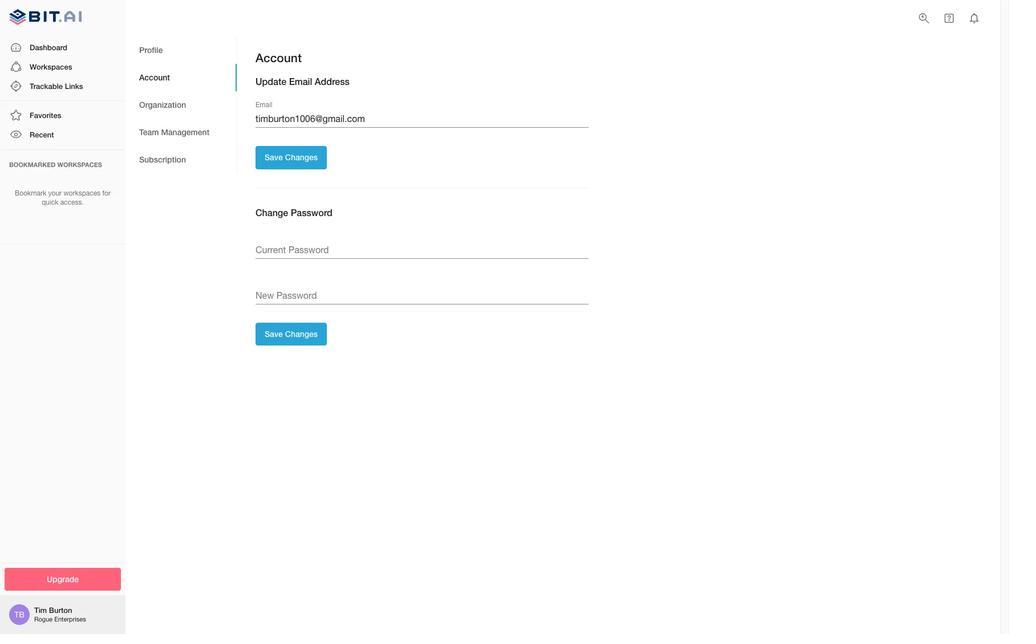 Task type: locate. For each thing, give the bounding box(es) containing it.
account up update
[[256, 51, 302, 65]]

Password password field
[[256, 241, 589, 259], [256, 286, 589, 305]]

email right update
[[289, 76, 312, 87]]

account
[[256, 51, 302, 65], [139, 72, 170, 82]]

1 vertical spatial changes
[[285, 329, 318, 339]]

1 horizontal spatial account
[[256, 51, 302, 65]]

1 vertical spatial password password field
[[256, 286, 589, 305]]

1 password password field from the top
[[256, 241, 589, 259]]

account link
[[126, 64, 237, 91]]

team management
[[139, 127, 210, 137]]

for
[[102, 189, 111, 197]]

1 vertical spatial account
[[139, 72, 170, 82]]

email
[[289, 76, 312, 87], [256, 101, 272, 109]]

account down profile
[[139, 72, 170, 82]]

team management link
[[126, 119, 237, 146]]

organization link
[[126, 91, 237, 119]]

1 horizontal spatial email
[[289, 76, 312, 87]]

1 changes from the top
[[285, 153, 318, 162]]

management
[[161, 127, 210, 137]]

team
[[139, 127, 159, 137]]

2 save changes from the top
[[265, 329, 318, 339]]

1 vertical spatial save changes button
[[256, 323, 327, 346]]

save changes button
[[256, 146, 327, 169], [256, 323, 327, 346]]

tab list
[[126, 37, 237, 174]]

0 horizontal spatial account
[[139, 72, 170, 82]]

bookmark
[[15, 189, 46, 197]]

0 vertical spatial changes
[[285, 153, 318, 162]]

subscription link
[[126, 146, 237, 174]]

access.
[[60, 199, 84, 207]]

upgrade button
[[5, 568, 121, 591]]

changes
[[285, 153, 318, 162], [285, 329, 318, 339]]

0 vertical spatial save changes
[[265, 153, 318, 162]]

save changes for 1st save changes button from the bottom
[[265, 329, 318, 339]]

save changes
[[265, 153, 318, 162], [265, 329, 318, 339]]

1 vertical spatial save changes
[[265, 329, 318, 339]]

1 save changes from the top
[[265, 153, 318, 162]]

1 vertical spatial email
[[256, 101, 272, 109]]

2 save from the top
[[265, 329, 283, 339]]

change
[[256, 207, 288, 218]]

bookmarked
[[9, 161, 56, 168]]

0 vertical spatial save changes button
[[256, 146, 327, 169]]

enterprises
[[54, 617, 86, 623]]

subscription
[[139, 155, 186, 164]]

changes for first save changes button from the top
[[285, 153, 318, 162]]

1 vertical spatial save
[[265, 329, 283, 339]]

email down update
[[256, 101, 272, 109]]

0 vertical spatial save
[[265, 153, 283, 162]]

2 changes from the top
[[285, 329, 318, 339]]

save
[[265, 153, 283, 162], [265, 329, 283, 339]]

workspaces
[[64, 189, 101, 197]]

recent
[[30, 130, 54, 139]]

you@example.com text field
[[256, 110, 589, 128]]

0 vertical spatial password password field
[[256, 241, 589, 259]]

1 save from the top
[[265, 153, 283, 162]]

tim
[[34, 606, 47, 615]]

profile link
[[126, 37, 237, 64]]

changes for 1st save changes button from the bottom
[[285, 329, 318, 339]]

quick
[[42, 199, 58, 207]]

workspaces
[[57, 161, 102, 168]]

0 vertical spatial account
[[256, 51, 302, 65]]



Task type: describe. For each thing, give the bounding box(es) containing it.
your
[[48, 189, 62, 197]]

0 horizontal spatial email
[[256, 101, 272, 109]]

0 vertical spatial email
[[289, 76, 312, 87]]

workspaces button
[[0, 57, 126, 76]]

2 save changes button from the top
[[256, 323, 327, 346]]

update email address
[[256, 76, 350, 87]]

rogue
[[34, 617, 53, 623]]

tim burton rogue enterprises
[[34, 606, 86, 623]]

2 password password field from the top
[[256, 286, 589, 305]]

burton
[[49, 606, 72, 615]]

links
[[65, 82, 83, 91]]

organization
[[139, 100, 186, 109]]

save for first save changes button from the top
[[265, 153, 283, 162]]

update
[[256, 76, 287, 87]]

tb
[[14, 611, 24, 620]]

dashboard button
[[0, 37, 126, 57]]

dashboard
[[30, 43, 67, 52]]

upgrade
[[47, 574, 79, 584]]

1 save changes button from the top
[[256, 146, 327, 169]]

change password
[[256, 207, 333, 218]]

trackable links
[[30, 82, 83, 91]]

save for 1st save changes button from the bottom
[[265, 329, 283, 339]]

save changes for first save changes button from the top
[[265, 153, 318, 162]]

workspaces
[[30, 62, 72, 71]]

bookmarked workspaces
[[9, 161, 102, 168]]

favorites button
[[0, 106, 126, 125]]

address
[[315, 76, 350, 87]]

trackable
[[30, 82, 63, 91]]

profile
[[139, 45, 163, 55]]

tab list containing profile
[[126, 37, 237, 174]]

favorites
[[30, 111, 61, 120]]

trackable links button
[[0, 76, 126, 96]]

bookmark your workspaces for quick access.
[[15, 189, 111, 207]]

password
[[291, 207, 333, 218]]

account inside the account link
[[139, 72, 170, 82]]

recent button
[[0, 125, 126, 145]]



Task type: vqa. For each thing, say whether or not it's contained in the screenshot.
the bottom Changes
yes



